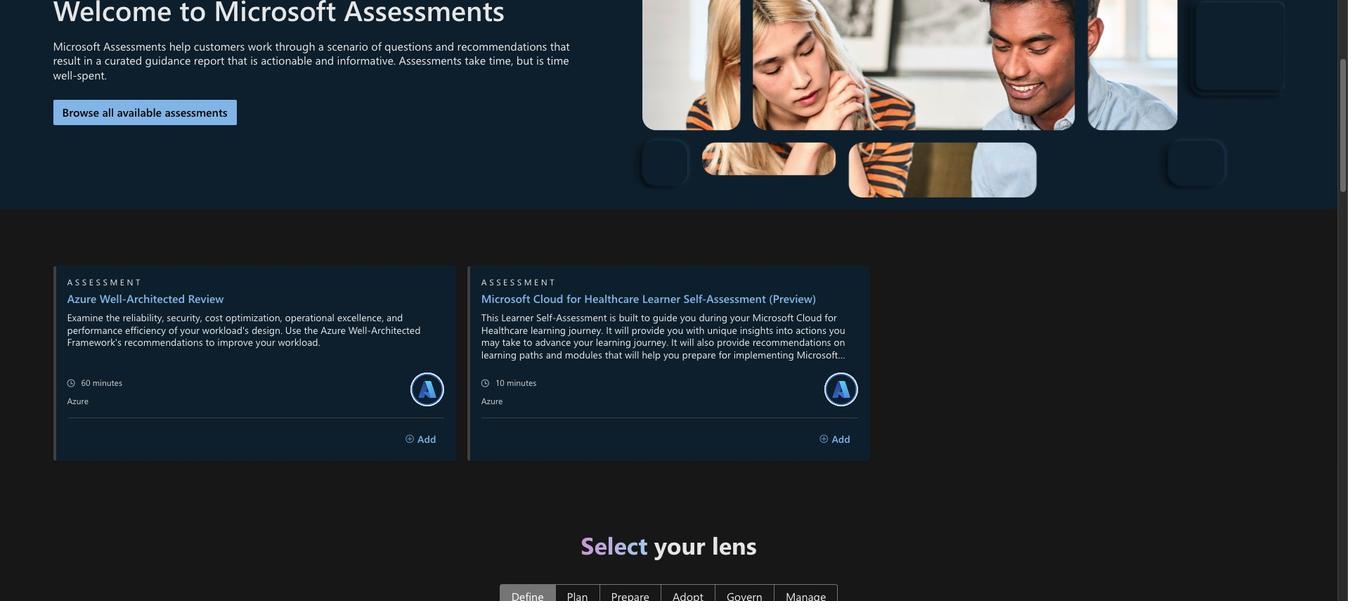 Task type: locate. For each thing, give the bounding box(es) containing it.
1 vertical spatial assessment
[[556, 311, 607, 324]]

browse
[[62, 105, 99, 119]]

azure
[[67, 291, 97, 306], [321, 323, 346, 336], [67, 395, 89, 406], [482, 395, 503, 406]]

0 horizontal spatial take
[[465, 53, 486, 68]]

assessment up during
[[707, 291, 766, 306]]

1 vertical spatial take
[[503, 335, 521, 349]]

learning up the paths
[[531, 323, 566, 336]]

1 horizontal spatial architected
[[371, 323, 421, 336]]

scenario
[[327, 38, 368, 53]]

and right excellence,
[[387, 311, 403, 324]]

microsoft up well-
[[53, 38, 100, 53]]

2 add from the left
[[832, 433, 851, 446]]

0 horizontal spatial to
[[206, 335, 215, 349]]

that right but
[[550, 38, 570, 53]]

1 horizontal spatial minutes
[[507, 377, 537, 388]]

to down "cost"
[[206, 335, 215, 349]]

that inside assessment microsoft cloud for healthcare learner self-assessment (preview) this learner self-assessment is built to guide you during your microsoft cloud for healthcare learning journey.  it will provide you with unique insights into actions you may take to advance your learning journey. it will also provide recommendations on learning paths and modules that will help you prepare for implementing microsoft cloud for healthcare. the self-assessment results are just for you and this self- assessment is not an exam, test, nor official microsoft credential.
[[605, 348, 622, 361]]

during
[[699, 311, 728, 324]]

you right guide
[[680, 311, 697, 324]]

healthcare up built
[[585, 291, 639, 306]]

is right but
[[537, 53, 544, 68]]

take
[[465, 53, 486, 68], [503, 335, 521, 349]]

assessments right in
[[103, 38, 166, 53]]

azure down 10
[[482, 395, 503, 406]]

to left advance
[[524, 335, 533, 349]]

your
[[730, 311, 750, 324], [180, 323, 200, 336], [256, 335, 275, 349], [574, 335, 593, 349], [655, 528, 706, 561]]

select your lens
[[581, 528, 757, 561]]

is left 'not'
[[534, 372, 540, 386]]

available
[[117, 105, 162, 119]]

optimization,
[[226, 311, 282, 324]]

implementing
[[734, 348, 794, 361]]

that up test,
[[605, 348, 622, 361]]

(preview)
[[769, 291, 817, 306]]

provide right also
[[717, 335, 750, 349]]

will left guide
[[615, 323, 629, 336]]

self- right the
[[592, 360, 612, 373]]

1 horizontal spatial cloud
[[797, 311, 822, 324]]

self-
[[684, 291, 707, 306], [537, 311, 556, 324], [592, 360, 612, 373], [800, 360, 820, 373]]

your up the
[[574, 335, 593, 349]]

and right 'through'
[[315, 53, 334, 68]]

and inside assessment azure well-architected review examine the reliability, security, cost optimization, operational excellence, and performance efficiency of your workload's design. use the azure well-architected framework's recommendations to improve your workload.
[[387, 311, 403, 324]]

0 horizontal spatial learning
[[482, 348, 517, 361]]

you left prepare
[[664, 348, 680, 361]]

1 vertical spatial healthcare
[[482, 323, 528, 336]]

you right just
[[744, 360, 760, 373]]

microsoft down (preview)
[[753, 311, 794, 324]]

through
[[275, 38, 315, 53]]

for
[[567, 291, 581, 306], [825, 311, 837, 324], [719, 348, 731, 361], [508, 360, 521, 373], [729, 360, 741, 373]]

and right the questions
[[436, 38, 454, 53]]

recommendations inside microsoft assessments help customers work through a scenario of questions and recommendations that result in a curated guidance report that is actionable and informative. assessments take time, but is time well-spent.
[[458, 38, 547, 53]]

0 vertical spatial well-
[[100, 291, 127, 306]]

well- up the examine
[[100, 291, 127, 306]]

assessment up the examine
[[67, 276, 143, 288]]

help left report
[[169, 38, 191, 53]]

minutes
[[93, 377, 122, 388], [507, 377, 537, 388]]

that left work
[[228, 53, 247, 68]]

you
[[680, 311, 697, 324], [668, 323, 684, 336], [830, 323, 846, 336], [664, 348, 680, 361], [744, 360, 760, 373]]

time
[[547, 53, 569, 68]]

the right the examine
[[106, 311, 120, 324]]

add for microsoft cloud for healthcare learner self-assessment (preview)
[[832, 433, 851, 446]]

recommendations
[[458, 38, 547, 53], [124, 335, 203, 349], [753, 335, 832, 349]]

help up official
[[642, 348, 661, 361]]

microsoft assessments help customers work through a scenario of questions and recommendations that result in a curated guidance report that is actionable and informative. assessments take time, but is time well-spent.
[[53, 38, 570, 82]]

2 horizontal spatial recommendations
[[753, 335, 832, 349]]

the right use
[[304, 323, 318, 336]]

actions
[[796, 323, 827, 336]]

well- right operational
[[349, 323, 371, 336]]

are
[[695, 360, 708, 373]]

assessment left results
[[612, 360, 661, 373]]

is
[[250, 53, 258, 68], [537, 53, 544, 68], [610, 311, 616, 324], [534, 372, 540, 386]]

2 minutes from the left
[[507, 377, 537, 388]]

for up 10 minutes
[[508, 360, 521, 373]]

cloud up advance
[[534, 291, 564, 306]]

well-
[[100, 291, 127, 306], [349, 323, 371, 336]]

to
[[641, 311, 650, 324], [206, 335, 215, 349], [524, 335, 533, 349]]

it left built
[[606, 323, 612, 336]]

1 horizontal spatial add button
[[812, 428, 859, 450]]

1 horizontal spatial of
[[372, 38, 382, 53]]

design.
[[252, 323, 283, 336]]

of inside microsoft assessments help customers work through a scenario of questions and recommendations that result in a curated guidance report that is actionable and informative. assessments take time, but is time well-spent.
[[372, 38, 382, 53]]

0 horizontal spatial add button
[[398, 428, 444, 450]]

is left actionable
[[250, 53, 258, 68]]

0 vertical spatial help
[[169, 38, 191, 53]]

into
[[776, 323, 793, 336]]

provide
[[632, 323, 665, 336], [717, 335, 750, 349]]

learning up 10
[[482, 348, 517, 361]]

microsoft down actions
[[797, 348, 838, 361]]

0 horizontal spatial recommendations
[[124, 335, 203, 349]]

and
[[436, 38, 454, 53], [315, 53, 334, 68], [387, 311, 403, 324], [546, 348, 563, 361], [763, 360, 779, 373]]

a right in
[[96, 53, 102, 68]]

minutes right 10
[[507, 377, 537, 388]]

learning
[[531, 323, 566, 336], [596, 335, 631, 349], [482, 348, 517, 361]]

assessments
[[103, 38, 166, 53], [399, 53, 462, 68]]

0 horizontal spatial the
[[106, 311, 120, 324]]

0 horizontal spatial minutes
[[93, 377, 122, 388]]

will up the nor on the left of the page
[[625, 348, 639, 361]]

1 horizontal spatial learner
[[643, 291, 681, 306]]

take left 'time,'
[[465, 53, 486, 68]]

cloud
[[482, 360, 506, 373]]

assessment azure well-architected review examine the reliability, security, cost optimization, operational excellence, and performance efficiency of your workload's design. use the azure well-architected framework's recommendations to improve your workload.
[[67, 276, 421, 349]]

0 vertical spatial healthcare
[[585, 291, 639, 306]]

0 horizontal spatial healthcare
[[482, 323, 528, 336]]

microsoft inside microsoft assessments help customers work through a scenario of questions and recommendations that result in a curated guidance report that is actionable and informative. assessments take time, but is time well-spent.
[[53, 38, 100, 53]]

1 vertical spatial of
[[169, 323, 177, 336]]

1 add button from the left
[[398, 428, 444, 450]]

learning down built
[[596, 335, 631, 349]]

microsoft
[[53, 38, 100, 53], [482, 291, 531, 306], [753, 311, 794, 324], [797, 348, 838, 361], [671, 372, 713, 386]]

guide
[[653, 311, 678, 324]]

of right scenario
[[372, 38, 382, 53]]

this
[[782, 360, 797, 373]]

microsoft cloud for healthcare learner self-assessment (preview) link
[[482, 286, 859, 306]]

0 horizontal spatial assessment
[[556, 311, 607, 324]]

10
[[496, 377, 505, 388]]

0 vertical spatial of
[[372, 38, 382, 53]]

0 horizontal spatial cloud
[[534, 291, 564, 306]]

2 add button from the left
[[812, 428, 859, 450]]

assessment up modules
[[556, 311, 607, 324]]

assessment microsoft cloud for healthcare learner self-assessment (preview) this learner self-assessment is built to guide you during your microsoft cloud for healthcare learning journey.  it will provide you with unique insights into actions you may take to advance your learning journey. it will also provide recommendations on learning paths and modules that will help you prepare for implementing microsoft cloud for healthcare. the self-assessment results are just for you and this self- assessment is not an exam, test, nor official microsoft credential.
[[482, 276, 846, 386]]

of inside assessment azure well-architected review examine the reliability, security, cost optimization, operational excellence, and performance efficiency of your workload's design. use the azure well-architected framework's recommendations to improve your workload.
[[169, 323, 177, 336]]

1 horizontal spatial add
[[832, 433, 851, 446]]

a
[[318, 38, 324, 53], [96, 53, 102, 68]]

1 horizontal spatial take
[[503, 335, 521, 349]]

add button for microsoft cloud for healthcare learner self-assessment (preview)
[[812, 428, 859, 450]]

1 horizontal spatial journey.
[[634, 335, 669, 349]]

1 horizontal spatial assessments
[[399, 53, 462, 68]]

exam,
[[574, 372, 599, 386]]

0 horizontal spatial it
[[606, 323, 612, 336]]

performance
[[67, 323, 123, 336]]

to inside assessment azure well-architected review examine the reliability, security, cost optimization, operational excellence, and performance efficiency of your workload's design. use the azure well-architected framework's recommendations to improve your workload.
[[206, 335, 215, 349]]

insights
[[740, 323, 774, 336]]

this
[[482, 311, 499, 324]]

learner up guide
[[643, 291, 681, 306]]

also
[[697, 335, 715, 349]]

cloud
[[534, 291, 564, 306], [797, 311, 822, 324]]

an
[[560, 372, 571, 386]]

the
[[106, 311, 120, 324], [304, 323, 318, 336]]

a right 'through'
[[318, 38, 324, 53]]

with
[[686, 323, 705, 336]]

help inside assessment microsoft cloud for healthcare learner self-assessment (preview) this learner self-assessment is built to guide you during your microsoft cloud for healthcare learning journey.  it will provide you with unique insights into actions you may take to advance your learning journey. it will also provide recommendations on learning paths and modules that will help you prepare for implementing microsoft cloud for healthcare. the self-assessment results are just for you and this self- assessment is not an exam, test, nor official microsoft credential.
[[642, 348, 661, 361]]

of right efficiency
[[169, 323, 177, 336]]

0 horizontal spatial help
[[169, 38, 191, 53]]

1 horizontal spatial assessment
[[707, 291, 766, 306]]

1 horizontal spatial a
[[318, 38, 324, 53]]

excellence,
[[337, 311, 384, 324]]

0 vertical spatial learner
[[643, 291, 681, 306]]

1 vertical spatial cloud
[[797, 311, 822, 324]]

that
[[550, 38, 570, 53], [228, 53, 247, 68], [605, 348, 622, 361]]

provide down microsoft cloud for healthcare learner self-assessment (preview) 'link'
[[632, 323, 665, 336]]

it left with
[[672, 335, 678, 349]]

cloud down (preview)
[[797, 311, 822, 324]]

0 horizontal spatial of
[[169, 323, 177, 336]]

1 minutes from the left
[[93, 377, 122, 388]]

journey.
[[569, 323, 604, 336], [634, 335, 669, 349]]

1 add from the left
[[418, 433, 436, 446]]

to right built
[[641, 311, 650, 324]]

for right just
[[729, 360, 741, 373]]

of
[[372, 38, 382, 53], [169, 323, 177, 336]]

learner right this in the left bottom of the page
[[502, 311, 534, 324]]

help
[[169, 38, 191, 53], [642, 348, 661, 361]]

assessments right informative.
[[399, 53, 462, 68]]

take right may
[[503, 335, 521, 349]]

healthcare up the paths
[[482, 323, 528, 336]]

take inside assessment microsoft cloud for healthcare learner self-assessment (preview) this learner self-assessment is built to guide you during your microsoft cloud for healthcare learning journey.  it will provide you with unique insights into actions you may take to advance your learning journey. it will also provide recommendations on learning paths and modules that will help you prepare for implementing microsoft cloud for healthcare. the self-assessment results are just for you and this self- assessment is not an exam, test, nor official microsoft credential.
[[503, 335, 521, 349]]

for up advance
[[567, 291, 581, 306]]

1 vertical spatial help
[[642, 348, 661, 361]]

assessment
[[707, 291, 766, 306], [556, 311, 607, 324]]

results
[[664, 360, 692, 373]]

minutes right "60" on the left bottom of page
[[93, 377, 122, 388]]

2 horizontal spatial that
[[605, 348, 622, 361]]

tab list
[[500, 584, 838, 601]]

will
[[615, 323, 629, 336], [680, 335, 694, 349], [625, 348, 639, 361]]

0 horizontal spatial learner
[[502, 311, 534, 324]]

assessment
[[67, 276, 143, 288], [482, 276, 557, 288], [612, 360, 661, 373], [482, 372, 531, 386]]

1 horizontal spatial help
[[642, 348, 661, 361]]

journey. up modules
[[569, 323, 604, 336]]

1 horizontal spatial that
[[550, 38, 570, 53]]

modules
[[565, 348, 603, 361]]

azure up the examine
[[67, 291, 97, 306]]

recommendations inside assessment azure well-architected review examine the reliability, security, cost optimization, operational excellence, and performance efficiency of your workload's design. use the azure well-architected framework's recommendations to improve your workload.
[[124, 335, 203, 349]]

1 vertical spatial well-
[[349, 323, 371, 336]]

and left this
[[763, 360, 779, 373]]

you right actions
[[830, 323, 846, 336]]

0 horizontal spatial add
[[418, 433, 436, 446]]

0 horizontal spatial architected
[[127, 291, 185, 306]]

for right also
[[719, 348, 731, 361]]

it
[[606, 323, 612, 336], [672, 335, 678, 349]]

add
[[418, 433, 436, 446], [832, 433, 851, 446]]

1 horizontal spatial recommendations
[[458, 38, 547, 53]]

minutes for microsoft
[[507, 377, 537, 388]]

1 horizontal spatial it
[[672, 335, 678, 349]]

1 horizontal spatial well-
[[349, 323, 371, 336]]

reliability,
[[123, 311, 164, 324]]

learner
[[643, 291, 681, 306], [502, 311, 534, 324]]

0 vertical spatial take
[[465, 53, 486, 68]]

journey. down guide
[[634, 335, 669, 349]]



Task type: vqa. For each thing, say whether or not it's contained in the screenshot.
Python within the 'Microsoft Graph Python GitHub connector sample 12/10/2023 This sample demonstrates how to use the Microsoft Graph connector API to create a custom connector that indexes issues and repositories from GitHub.'
no



Task type: describe. For each thing, give the bounding box(es) containing it.
for up the on
[[825, 311, 837, 324]]

0 horizontal spatial a
[[96, 53, 102, 68]]

efficiency
[[125, 323, 166, 336]]

azure down "60" on the left bottom of page
[[67, 395, 89, 406]]

nor
[[622, 372, 637, 386]]

result
[[53, 53, 81, 68]]

built
[[619, 311, 639, 324]]

1 horizontal spatial the
[[304, 323, 318, 336]]

add button for azure well-architected review
[[398, 428, 444, 450]]

1 horizontal spatial learning
[[531, 323, 566, 336]]

0 horizontal spatial that
[[228, 53, 247, 68]]

cost
[[205, 311, 223, 324]]

minutes for azure
[[93, 377, 122, 388]]

and right the paths
[[546, 348, 563, 361]]

workload.
[[278, 335, 320, 349]]

60
[[81, 377, 90, 388]]

assessment up this in the left bottom of the page
[[482, 276, 557, 288]]

0 horizontal spatial journey.
[[569, 323, 604, 336]]

10 minutes
[[496, 377, 537, 388]]

0 vertical spatial architected
[[127, 291, 185, 306]]

microsoft up this in the left bottom of the page
[[482, 291, 531, 306]]

browse all available assessments
[[62, 105, 228, 119]]

work
[[248, 38, 272, 53]]

on
[[834, 335, 846, 349]]

examine
[[67, 311, 103, 324]]

customers
[[194, 38, 245, 53]]

all
[[102, 105, 114, 119]]

use
[[285, 323, 301, 336]]

framework's
[[67, 335, 122, 349]]

spent.
[[77, 68, 107, 82]]

time,
[[489, 53, 514, 68]]

assessments
[[165, 105, 228, 119]]

azure well-architected review link
[[67, 286, 444, 306]]

in
[[84, 53, 93, 68]]

but
[[517, 53, 534, 68]]

workload's
[[202, 323, 249, 336]]

informative.
[[337, 53, 396, 68]]

just
[[711, 360, 726, 373]]

you left with
[[668, 323, 684, 336]]

0 vertical spatial assessment
[[707, 291, 766, 306]]

lens
[[712, 528, 757, 561]]

is left built
[[610, 311, 616, 324]]

0 vertical spatial cloud
[[534, 291, 564, 306]]

2 horizontal spatial learning
[[596, 335, 631, 349]]

self- up during
[[684, 291, 707, 306]]

improve
[[217, 335, 253, 349]]

1 horizontal spatial provide
[[717, 335, 750, 349]]

your left 'lens'
[[655, 528, 706, 561]]

1 vertical spatial architected
[[371, 323, 421, 336]]

security,
[[167, 311, 202, 324]]

questions
[[385, 38, 433, 53]]

well-
[[53, 68, 77, 82]]

operational
[[285, 311, 335, 324]]

review
[[188, 291, 224, 306]]

1 vertical spatial learner
[[502, 311, 534, 324]]

credential.
[[715, 372, 760, 386]]

self- right this
[[800, 360, 820, 373]]

recommendations inside assessment microsoft cloud for healthcare learner self-assessment (preview) this learner self-assessment is built to guide you during your microsoft cloud for healthcare learning journey.  it will provide you with unique insights into actions you may take to advance your learning journey. it will also provide recommendations on learning paths and modules that will help you prepare for implementing microsoft cloud for healthcare. the self-assessment results are just for you and this self- assessment is not an exam, test, nor official microsoft credential.
[[753, 335, 832, 349]]

your left "cost"
[[180, 323, 200, 336]]

your right during
[[730, 311, 750, 324]]

curated
[[105, 53, 142, 68]]

not
[[543, 372, 558, 386]]

0 horizontal spatial well-
[[100, 291, 127, 306]]

1 horizontal spatial to
[[524, 335, 533, 349]]

60 minutes
[[81, 377, 122, 388]]

will left also
[[680, 335, 694, 349]]

add for azure well-architected review
[[418, 433, 436, 446]]

the
[[573, 360, 589, 373]]

official
[[640, 372, 668, 386]]

healthcare.
[[523, 360, 571, 373]]

assessment inside assessment azure well-architected review examine the reliability, security, cost optimization, operational excellence, and performance efficiency of your workload's design. use the azure well-architected framework's recommendations to improve your workload.
[[67, 276, 143, 288]]

browse all available assessments link
[[53, 100, 237, 125]]

unique
[[708, 323, 738, 336]]

0 horizontal spatial provide
[[632, 323, 665, 336]]

paths
[[520, 348, 543, 361]]

microsoft down prepare
[[671, 372, 713, 386]]

test,
[[602, 372, 620, 386]]

advance
[[535, 335, 571, 349]]

assessment down the paths
[[482, 372, 531, 386]]

report
[[194, 53, 225, 68]]

0 horizontal spatial assessments
[[103, 38, 166, 53]]

actionable
[[261, 53, 312, 68]]

1 horizontal spatial healthcare
[[585, 291, 639, 306]]

take inside microsoft assessments help customers work through a scenario of questions and recommendations that result in a curated guidance report that is actionable and informative. assessments take time, but is time well-spent.
[[465, 53, 486, 68]]

your down optimization,
[[256, 335, 275, 349]]

may
[[482, 335, 500, 349]]

azure right workload.
[[321, 323, 346, 336]]

guidance
[[145, 53, 191, 68]]

self- up advance
[[537, 311, 556, 324]]

help inside microsoft assessments help customers work through a scenario of questions and recommendations that result in a curated guidance report that is actionable and informative. assessments take time, but is time well-spent.
[[169, 38, 191, 53]]

select
[[581, 528, 648, 561]]

prepare
[[683, 348, 716, 361]]

2 horizontal spatial to
[[641, 311, 650, 324]]



